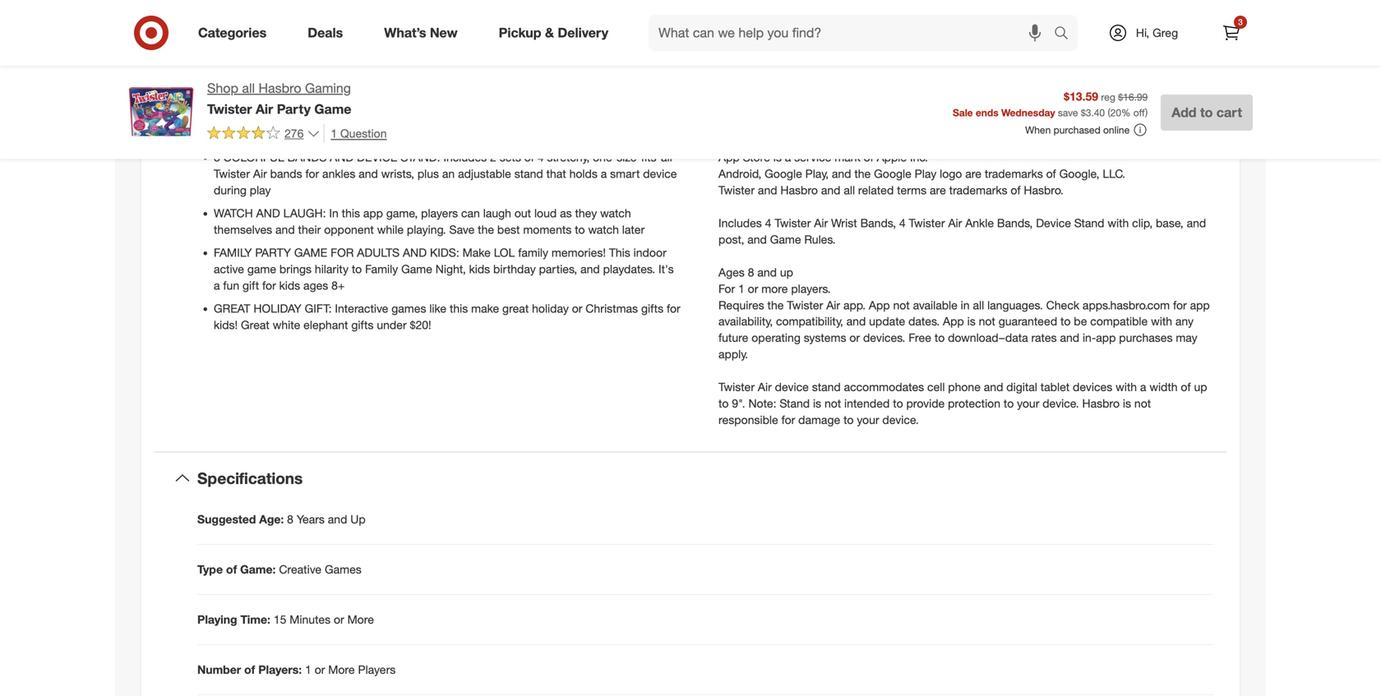 Task type: describe. For each thing, give the bounding box(es) containing it.
for inside 8 colorful bands and device stand: includes 2 sets of 4 stretchy, one-size-fits-all twister air bands for ankles and wrists, plus an adjustable stand that holds a smart device during play
[[305, 166, 319, 181]]

up inside ages 8 and up for 1 or more players. requires the twister air app. app not available in all languages. check apps.hasbro.com for app availability, compatibility, and update dates. app is not guaranteed to be compatible with any future operating systems or devices. free to download–data rates and in-app purchases may apply.
[[780, 265, 793, 279]]

3 link
[[1214, 15, 1250, 51]]

and inside the family party game for adults and kids: make lol family memories! this indoor active game brings hilarity to family game night, kids birthday parties, and playdates. it's a fun gift for kids ages 8+
[[403, 245, 427, 260]]

a up '276'
[[298, 110, 304, 125]]

not up update
[[893, 298, 910, 312]]

(
[[1108, 106, 1111, 119]]

to left 9".
[[719, 397, 729, 411]]

screen
[[346, 110, 381, 125]]

$13.59
[[1064, 89, 1099, 104]]

and down mark
[[832, 166, 851, 181]]

3.40
[[1086, 106, 1105, 119]]

memories!
[[552, 245, 606, 260]]

and right the ages
[[758, 265, 777, 279]]

not up download–data
[[979, 314, 996, 329]]

8 inside ages 8 and up for 1 or more players. requires the twister air app. app not available in all languages. check apps.hasbro.com for app availability, compatibility, and update dates. app is not guaranteed to be compatible with any future operating systems or devices. free to download–data rates and in-app purchases may apply.
[[748, 265, 754, 279]]

stand inside 'twister air device stand accommodates cell phone and digital tablet devices with a width of up to 9". note: stand is not intended to provide protection to your device. hasbro is not responsible for damage to your device.'
[[780, 397, 810, 411]]

rates inside ages 8 and up for 1 or more players. requires the twister air app. app not available in all languages. check apps.hasbro.com for app availability, compatibility, and update dates. app is not guaranteed to be compatible with any future operating systems or devices. free to download–data rates and in-app purchases may apply.
[[1032, 331, 1057, 345]]

in inside ages 8 and up for 1 or more players. requires the twister air app. app not available in all languages. check apps.hasbro.com for app availability, compatibility, and update dates. app is not guaranteed to be compatible with any future operating systems or devices. free to download–data rates and in-app purchases may apply.
[[961, 298, 970, 312]]

air inside 8 colorful bands and device stand: includes 2 sets of 4 stretchy, one-size-fits-all twister air bands for ankles and wrists, plus an adjustable stand that holds a smart device during play
[[253, 166, 267, 181]]

kids:
[[430, 245, 459, 260]]

to inside watch and laugh: in this app game, players can laugh out loud as they watch themselves and their opponent while playing. save the best moments to watch later
[[575, 222, 585, 237]]

0 horizontal spatial points
[[394, 94, 426, 108]]

play inside 8 colorful bands and device stand: includes 2 sets of 4 stretchy, one-size-fits-all twister air bands for ankles and wrists, plus an adjustable stand that holds a smart device during play
[[250, 183, 271, 197]]

or right minutes
[[334, 613, 344, 627]]

the inside watch and laugh: in this app game, players can laugh out loud as they watch themselves and their opponent while playing. save the best moments to watch later
[[478, 222, 494, 237]]

a inside 8 colorful bands and device stand: includes 2 sets of 4 stretchy, one-size-fits-all twister air bands for ankles and wrists, plus an adjustable stand that holds a smart device during play
[[601, 166, 607, 181]]

a inside apple, the apple logo, iphone, and ipad are trademarks of apple inc., registered in the u.s. and other countries. app store is a service mark of apple inc. android, google play, and the google play logo are trademarks of google, llc. twister and hasbro and all related terms are trademarks of hasbro.
[[785, 150, 791, 164]]

and right base,
[[1187, 216, 1206, 230]]

app up instructions
[[525, 38, 545, 53]]

)
[[1145, 106, 1148, 119]]

play
[[915, 166, 937, 181]]

app inside apple, the apple logo, iphone, and ipad are trademarks of apple inc., registered in the u.s. and other countries. app store is a service mark of apple inc. android, google play, and the google play logo are trademarks of google, llc. twister and hasbro and all related terms are trademarks of hasbro.
[[719, 150, 740, 164]]

rack up points and win: earn points for every spot hit. compete against a friend or another team in a shared screen face-off—the side with the most points wins! or play solo and try to beat a personal best
[[214, 94, 677, 141]]

adjustable
[[458, 166, 511, 181]]

available
[[913, 298, 958, 312]]

What can we help you find? suggestions appear below search field
[[649, 15, 1058, 51]]

may inside ages 8 and up for 1 or more players. requires the twister air app. app not available in all languages. check apps.hasbro.com for app availability, compatibility, and update dates. app is not guaranteed to be compatible with any future operating systems or devices. free to download–data rates and in-app purchases may apply.
[[1176, 331, 1198, 345]]

air up rules.
[[814, 216, 828, 230]]

or left devices.
[[850, 331, 860, 345]]

type
[[197, 563, 223, 577]]

1 vertical spatial gifts
[[351, 318, 374, 332]]

1 bands, from the left
[[861, 216, 896, 230]]

1 vertical spatial are
[[966, 166, 982, 181]]

and left ipad
[[877, 117, 896, 131]]

0 vertical spatial trademarks
[[945, 117, 1003, 131]]

countries.
[[749, 133, 799, 148]]

provide
[[907, 397, 945, 411]]

best inside watch and laugh: in this app game, players can laugh out loud as they watch themselves and their opponent while playing. save the best moments to watch later
[[497, 222, 520, 237]]

with inside rack up points and win: earn points for every spot hit. compete against a friend or another team in a shared screen face-off—the side with the most points wins! or play solo and try to beat a personal best
[[477, 110, 499, 125]]

up inside 'twister air device stand accommodates cell phone and digital tablet devices with a width of up to 9". note: stand is not intended to provide protection to your device. hasbro is not responsible for damage to your device.'
[[1194, 380, 1208, 394]]

android,
[[719, 166, 762, 181]]

reg
[[1101, 91, 1116, 103]]

make
[[463, 245, 491, 260]]

is inside apple, the apple logo, iphone, and ipad are trademarks of apple inc., registered in the u.s. and other countries. app store is a service mark of apple inc. android, google play, and the google play logo are trademarks of google, llc. twister and hasbro and all related terms are trademarks of hasbro.
[[774, 150, 782, 164]]

hit.
[[503, 94, 519, 108]]

and right post,
[[748, 232, 767, 247]]

to down intended at the right of page
[[844, 413, 854, 427]]

air inside 'twister air device stand accommodates cell phone and digital tablet devices with a width of up to 9". note: stand is not intended to provide protection to your device. hasbro is not responsible for damage to your device.'
[[758, 380, 772, 394]]

related
[[858, 183, 894, 197]]

it's
[[659, 262, 674, 276]]

devices
[[1073, 380, 1113, 394]]

logo,
[[807, 117, 832, 131]]

of right ends
[[1006, 117, 1016, 131]]

rules.
[[805, 232, 836, 247]]

operating
[[752, 331, 801, 345]]

app up any at the top of the page
[[1190, 298, 1210, 312]]

of right type
[[226, 563, 237, 577]]

holiday
[[254, 301, 302, 316]]

download–data
[[948, 331, 1028, 345]]

in- inside ages 8 and up for 1 or more players. requires the twister air app. app not available in all languages. check apps.hasbro.com for app availability, compatibility, and update dates. app is not guaranteed to be compatible with any future operating systems or devices. free to download–data rates and in-app purchases may apply.
[[1083, 331, 1096, 345]]

to down play.
[[563, 55, 574, 69]]

includes inside 8 colorful bands and device stand: includes 2 sets of 4 stretchy, one-size-fits-all twister air bands for ankles and wrists, plus an adjustable stand that holds a smart device during play
[[444, 150, 487, 164]]

2 horizontal spatial 4
[[899, 216, 906, 230]]

purchases
[[1119, 331, 1173, 345]]

deals link
[[294, 15, 364, 51]]

twister up rules.
[[775, 216, 811, 230]]

all inside apple, the apple logo, iphone, and ipad are trademarks of apple inc., registered in the u.s. and other countries. app store is a service mark of apple inc. android, google play, and the google play logo are trademarks of google, llc. twister and hasbro and all related terms are trademarks of hasbro.
[[844, 183, 855, 197]]

stand:
[[401, 150, 440, 164]]

playdates.
[[603, 262, 655, 276]]

best inside rack up points and win: earn points for every spot hit. compete against a friend or another team in a shared screen face-off—the side with the most points wins! or play solo and try to beat a personal best
[[350, 127, 373, 141]]

brings
[[280, 262, 312, 276]]

is up damage
[[813, 397, 822, 411]]

cart
[[1217, 104, 1242, 120]]

play.
[[561, 38, 584, 53]]

family
[[214, 245, 252, 260]]

registered
[[1077, 117, 1129, 131]]

the up related
[[855, 166, 871, 181]]

1 question link
[[323, 124, 387, 143]]

and right scores,
[[309, 71, 328, 85]]

1 horizontal spatial points
[[551, 110, 582, 125]]

age:
[[259, 512, 284, 527]]

is inside ages 8 and up for 1 or more players. requires the twister air app. app not available in all languages. check apps.hasbro.com for app availability, compatibility, and update dates. app is not guaranteed to be compatible with any future operating systems or devices. free to download–data rates and in-app purchases may apply.
[[968, 314, 976, 329]]

compatible
[[1091, 314, 1148, 329]]

and down 'be'
[[1060, 331, 1080, 345]]

personal
[[302, 127, 347, 141]]

interactive
[[335, 301, 388, 316]]

hi, greg
[[1136, 25, 1178, 40]]

apply.
[[719, 347, 748, 362]]

twister inside free twister air app: this game requires the twister air app to play. (free to download —data rates and in-app purchase may apply.) follow its instructions to easily learn how to play, track scores, and more
[[468, 38, 505, 53]]

responsible
[[719, 413, 778, 427]]

christmas
[[586, 301, 638, 316]]

air left ankle
[[948, 216, 962, 230]]

hilarity
[[315, 262, 349, 276]]

clip,
[[1132, 216, 1153, 230]]

search button
[[1047, 15, 1086, 54]]

players
[[358, 663, 396, 677]]

air
[[298, 38, 316, 53]]

to inside rack up points and win: earn points for every spot hit. compete against a friend or another team in a shared screen face-off—the side with the most points wins! or play solo and try to beat a personal best
[[253, 127, 263, 141]]

game for includes 4 twister air wrist bands, 4 twister air ankle bands, device stand with clip, base, and post, and game rules.
[[770, 232, 801, 247]]

service
[[794, 150, 832, 164]]

availability,
[[719, 314, 773, 329]]

of left players:
[[244, 663, 255, 677]]

for inside rack up points and win: earn points for every spot hit. compete against a friend or another team in a shared screen face-off—the side with the most points wins! or play solo and try to beat a personal best
[[429, 94, 443, 108]]

$
[[1081, 106, 1086, 119]]

0 vertical spatial kids
[[469, 262, 490, 276]]

with inside 'twister air device stand accommodates cell phone and digital tablet devices with a width of up to 9". note: stand is not intended to provide protection to your device. hasbro is not responsible for damage to your device.'
[[1116, 380, 1137, 394]]

1 horizontal spatial gifts
[[641, 301, 664, 316]]

may inside free twister air app: this game requires the twister air app to play. (free to download —data rates and in-app purchase may apply.) follow its instructions to easily learn how to play, track scores, and more
[[388, 55, 410, 69]]

2 bands, from the left
[[997, 216, 1033, 230]]

its
[[485, 55, 497, 69]]

later
[[622, 222, 645, 237]]

and down play,
[[821, 183, 841, 197]]

0 horizontal spatial apple
[[774, 117, 804, 131]]

the up countries.
[[754, 117, 771, 131]]

to inside button
[[1201, 104, 1213, 120]]

new
[[430, 25, 458, 41]]

or inside rack up points and win: earn points for every spot hit. compete against a friend or another team in a shared screen face-off—the side with the most points wins! or play solo and try to beat a personal best
[[656, 94, 666, 108]]

is down purchases
[[1123, 397, 1131, 411]]

all inside shop all hasbro gaming twister air party game
[[242, 80, 255, 96]]

2 horizontal spatial apple
[[1019, 117, 1049, 131]]

this inside great holiday gift: interactive games like this make great holiday or christmas gifts for kids! great white elephant gifts under $20!
[[450, 301, 468, 316]]

free
[[214, 38, 242, 53]]

device inside 8 colorful bands and device stand: includes 2 sets of 4 stretchy, one-size-fits-all twister air bands for ankles and wrists, plus an adjustable stand that holds a smart device during play
[[643, 166, 677, 181]]

this inside watch and laugh: in this app game, players can laugh out loud as they watch themselves and their opponent while playing. save the best moments to watch later
[[342, 206, 360, 220]]

this inside free twister air app: this game requires the twister air app to play. (free to download —data rates and in-app purchase may apply.) follow its instructions to easily learn how to play, track scores, and more
[[347, 38, 369, 53]]

future
[[719, 331, 749, 345]]

type of game: creative games
[[197, 563, 362, 577]]

hasbro.
[[1024, 183, 1064, 197]]

play inside rack up points and win: earn points for every spot hit. compete against a friend or another team in a shared screen face-off—the side with the most points wins! or play solo and try to beat a personal best
[[631, 110, 652, 125]]

not down the 'width'
[[1135, 397, 1151, 411]]

wrist
[[831, 216, 857, 230]]

1 vertical spatial kids
[[279, 278, 300, 293]]

note:
[[749, 397, 777, 411]]

up
[[351, 512, 366, 527]]

and inside watch and laugh: in this app game, players can laugh out loud as they watch themselves and their opponent while playing. save the best moments to watch later
[[276, 222, 295, 237]]

or inside great holiday gift: interactive games like this make great holiday or christmas gifts for kids! great white elephant gifts under $20!
[[572, 301, 583, 316]]

and inside rack up points and win: earn points for every spot hit. compete against a friend or another team in a shared screen face-off—the side with the most points wins! or play solo and try to beat a personal best
[[214, 127, 233, 141]]

twister inside 'twister air device stand accommodates cell phone and digital tablet devices with a width of up to 9". note: stand is not intended to provide protection to your device. hasbro is not responsible for damage to your device.'
[[719, 380, 755, 394]]

and down android,
[[758, 183, 778, 197]]

2 vertical spatial are
[[930, 183, 946, 197]]

to inside the family party game for adults and kids: make lol family memories! this indoor active game brings hilarity to family game night, kids birthday parties, and playdates. it's a fun gift for kids ages 8+
[[352, 262, 362, 276]]

categories
[[198, 25, 267, 41]]

of up hasbro.
[[1046, 166, 1056, 181]]

&
[[545, 25, 554, 41]]

laugh
[[483, 206, 511, 220]]

to left 'be'
[[1061, 314, 1071, 329]]

indoor
[[634, 245, 667, 260]]

includes inside includes 4 twister air wrist bands, 4 twister air ankle bands, device stand with clip, base, and post, and game rules.
[[719, 216, 762, 230]]

try
[[236, 127, 250, 141]]

make
[[471, 301, 499, 316]]

another
[[214, 110, 253, 125]]

1 vertical spatial your
[[857, 413, 879, 427]]

logo
[[940, 166, 962, 181]]

more inside free twister air app: this game requires the twister air app to play. (free to download —data rates and in-app purchase may apply.) follow its instructions to easily learn how to play, track scores, and more
[[331, 71, 358, 85]]

gift:
[[305, 301, 332, 316]]

family party game for adults and kids: make lol family memories! this indoor active game brings hilarity to family game night, kids birthday parties, and playdates. it's a fun gift for kids ages 8+
[[214, 245, 674, 293]]

to down the accommodates
[[893, 397, 903, 411]]

1 inside ages 8 and up for 1 or more players. requires the twister air app. app not available in all languages. check apps.hasbro.com for app availability, compatibility, and update dates. app is not guaranteed to be compatible with any future operating systems or devices. free to download–data rates and in-app purchases may apply.
[[738, 281, 745, 296]]

image of twister air party game image
[[128, 79, 194, 145]]

and inside watch and laugh: in this app game, players can laugh out loud as they watch themselves and their opponent while playing. save the best moments to watch later
[[256, 206, 280, 220]]

and inside rack up points and win: earn points for every spot hit. compete against a friend or another team in a shared screen face-off—the side with the most points wins! or play solo and try to beat a personal best
[[312, 94, 336, 108]]

hasbro inside 'twister air device stand accommodates cell phone and digital tablet devices with a width of up to 9". note: stand is not intended to provide protection to your device. hasbro is not responsible for damage to your device.'
[[1083, 397, 1120, 411]]

276 link
[[207, 124, 320, 144]]

the left u.s.
[[1144, 117, 1161, 131]]

categories link
[[184, 15, 287, 51]]

twister down terms
[[909, 216, 945, 230]]

play,
[[806, 166, 829, 181]]

for inside 'twister air device stand accommodates cell phone and digital tablet devices with a width of up to 9". note: stand is not intended to provide protection to your device. hasbro is not responsible for damage to your device.'
[[782, 413, 795, 427]]

to right how
[[662, 55, 673, 69]]

easily
[[577, 55, 606, 69]]



Task type: locate. For each thing, give the bounding box(es) containing it.
for inside ages 8 and up for 1 or more players. requires the twister air app. app not available in all languages. check apps.hasbro.com for app availability, compatibility, and update dates. app is not guaranteed to be compatible with any future operating systems or devices. free to download–data rates and in-app purchases may apply.
[[1173, 298, 1187, 312]]

1 vertical spatial hasbro
[[781, 183, 818, 197]]

pickup & delivery
[[499, 25, 609, 41]]

$13.59 reg $16.99 sale ends wednesday save $ 3.40 ( 20 % off )
[[953, 89, 1148, 119]]

and inside 8 colorful bands and device stand: includes 2 sets of 4 stretchy, one-size-fits-all twister air bands for ankles and wrists, plus an adjustable stand that holds a smart device during play
[[359, 166, 378, 181]]

up up players.
[[780, 265, 793, 279]]

and up scores,
[[278, 55, 298, 69]]

this up playdates.
[[609, 245, 631, 260]]

apple left inc.,
[[1019, 117, 1049, 131]]

and down the app.
[[847, 314, 866, 329]]

0 horizontal spatial game
[[314, 101, 351, 117]]

0 horizontal spatial device
[[643, 166, 677, 181]]

in-
[[301, 55, 314, 69], [1083, 331, 1096, 345]]

in- down 'be'
[[1083, 331, 1096, 345]]

0 vertical spatial this
[[347, 38, 369, 53]]

0 vertical spatial 1
[[331, 126, 337, 140]]

$16.99
[[1119, 91, 1148, 103]]

1 horizontal spatial play
[[631, 110, 652, 125]]

0 horizontal spatial kids
[[279, 278, 300, 293]]

for up off—the
[[429, 94, 443, 108]]

1 vertical spatial 8
[[748, 265, 754, 279]]

lol
[[494, 245, 515, 260]]

1 horizontal spatial apple
[[877, 150, 907, 164]]

1 vertical spatial play
[[250, 183, 271, 197]]

in- inside free twister air app: this game requires the twister air app to play. (free to download —data rates and in-app purchase may apply.) follow its instructions to easily learn how to play, track scores, and more
[[301, 55, 314, 69]]

2 vertical spatial trademarks
[[949, 183, 1008, 197]]

play right during
[[250, 183, 271, 197]]

1 right players:
[[305, 663, 311, 677]]

points up face-
[[394, 94, 426, 108]]

ages
[[719, 265, 745, 279]]

this inside the family party game for adults and kids: make lol family memories! this indoor active game brings hilarity to family game night, kids birthday parties, and playdates. it's a fun gift for kids ages 8+
[[609, 245, 631, 260]]

side
[[453, 110, 474, 125]]

the inside rack up points and win: earn points for every spot hit. compete against a friend or another team in a shared screen face-off—the side with the most points wins! or play solo and try to beat a personal best
[[502, 110, 518, 125]]

for left damage
[[782, 413, 795, 427]]

1 horizontal spatial rates
[[1032, 331, 1057, 345]]

1 horizontal spatial device
[[775, 380, 809, 394]]

—data
[[214, 55, 246, 69]]

air inside ages 8 and up for 1 or more players. requires the twister air app. app not available in all languages. check apps.hasbro.com for app availability, compatibility, and update dates. app is not guaranteed to be compatible with any future operating systems or devices. free to download–data rates and in-app purchases may apply.
[[827, 298, 840, 312]]

4 inside 8 colorful bands and device stand: includes 2 sets of 4 stretchy, one-size-fits-all twister air bands for ankles and wrists, plus an adjustable stand that holds a smart device during play
[[538, 150, 544, 164]]

1 down shared
[[331, 126, 337, 140]]

and left their at the top of page
[[276, 222, 295, 237]]

a up or
[[614, 94, 620, 108]]

$20!
[[410, 318, 431, 332]]

game inside the family party game for adults and kids: make lol family memories! this indoor active game brings hilarity to family game night, kids birthday parties, and playdates. it's a fun gift for kids ages 8+
[[247, 262, 276, 276]]

a
[[614, 94, 620, 108], [298, 110, 304, 125], [293, 127, 299, 141], [785, 150, 791, 164], [601, 166, 607, 181], [214, 278, 220, 293], [1140, 380, 1147, 394]]

0 horizontal spatial up
[[780, 265, 793, 279]]

0 vertical spatial hasbro
[[259, 80, 301, 96]]

1 vertical spatial stand
[[812, 380, 841, 394]]

device. down tablet
[[1043, 397, 1079, 411]]

best down screen
[[350, 127, 373, 141]]

hi,
[[1136, 25, 1150, 40]]

ages
[[303, 278, 328, 293]]

tablet
[[1041, 380, 1070, 394]]

fits-
[[641, 150, 661, 164]]

hasbro inside apple, the apple logo, iphone, and ipad are trademarks of apple inc., registered in the u.s. and other countries. app store is a service mark of apple inc. android, google play, and the google play logo are trademarks of google, llc. twister and hasbro and all related terms are trademarks of hasbro.
[[781, 183, 818, 197]]

twister up during
[[214, 166, 250, 181]]

twister inside shop all hasbro gaming twister air party game
[[207, 101, 252, 117]]

app down available
[[943, 314, 964, 329]]

1 horizontal spatial stand
[[1075, 216, 1105, 230]]

0 vertical spatial your
[[1017, 397, 1040, 411]]

a right the beat
[[293, 127, 299, 141]]

gift
[[243, 278, 259, 293]]

3
[[1239, 17, 1243, 27]]

2 horizontal spatial 8
[[748, 265, 754, 279]]

the up operating on the top right
[[768, 298, 784, 312]]

0 vertical spatial this
[[342, 206, 360, 220]]

and down memories!
[[581, 262, 600, 276]]

hasbro inside shop all hasbro gaming twister air party game
[[259, 80, 301, 96]]

to down digital
[[1004, 397, 1014, 411]]

1 vertical spatial best
[[497, 222, 520, 237]]

devices.
[[863, 331, 906, 345]]

2 horizontal spatial game
[[770, 232, 801, 247]]

2 vertical spatial 8
[[287, 512, 294, 527]]

most
[[522, 110, 547, 125]]

games
[[325, 563, 362, 577]]

of left hasbro.
[[1011, 183, 1021, 197]]

with inside includes 4 twister air wrist bands, 4 twister air ankle bands, device stand with clip, base, and post, and game rules.
[[1108, 216, 1129, 230]]

all right size- at the left top
[[661, 150, 672, 164]]

2 vertical spatial app
[[943, 314, 964, 329]]

bands, down related
[[861, 216, 896, 230]]

game inside includes 4 twister air wrist bands, 4 twister air ankle bands, device stand with clip, base, and post, and game rules.
[[770, 232, 801, 247]]

1 vertical spatial watch
[[588, 222, 619, 237]]

or
[[615, 110, 628, 125]]

game for family party game for adults and kids: make lol family memories! this indoor active game brings hilarity to family game night, kids birthday parties, and playdates. it's a fun gift for kids ages 8+
[[401, 262, 432, 276]]

game inside free twister air app: this game requires the twister air app to play. (free to download —data rates and in-app purchase may apply.) follow its instructions to easily learn how to play, track scores, and more
[[372, 38, 401, 53]]

0 vertical spatial stand
[[514, 166, 543, 181]]

accommodates
[[844, 380, 924, 394]]

0 vertical spatial includes
[[444, 150, 487, 164]]

for right gift
[[262, 278, 276, 293]]

during
[[214, 183, 247, 197]]

trademarks up logo
[[945, 117, 1003, 131]]

games
[[392, 301, 426, 316]]

game inside the family party game for adults and kids: make lol family memories! this indoor active game brings hilarity to family game night, kids birthday parties, and playdates. it's a fun gift for kids ages 8+
[[401, 262, 432, 276]]

includes 4 twister air wrist bands, 4 twister air ankle bands, device stand with clip, base, and post, and game rules.
[[719, 216, 1206, 247]]

air up note:
[[758, 380, 772, 394]]

elephant
[[304, 318, 348, 332]]

number of players: 1 or more players
[[197, 663, 396, 677]]

in
[[286, 110, 295, 125], [1132, 117, 1141, 131], [961, 298, 970, 312]]

wednesday
[[1002, 106, 1055, 119]]

1 horizontal spatial may
[[1176, 331, 1198, 345]]

0 horizontal spatial more
[[331, 71, 358, 85]]

google up related
[[874, 166, 912, 181]]

gifts down interactive
[[351, 318, 374, 332]]

not
[[893, 298, 910, 312], [979, 314, 996, 329], [825, 397, 841, 411], [1135, 397, 1151, 411]]

against
[[573, 94, 610, 108]]

and inside 'twister air device stand accommodates cell phone and digital tablet devices with a width of up to 9". note: stand is not intended to provide protection to your device. hasbro is not responsible for damage to your device.'
[[984, 380, 1004, 394]]

stand up damage
[[812, 380, 841, 394]]

1 horizontal spatial game
[[372, 38, 401, 53]]

of
[[1006, 117, 1016, 131], [864, 150, 874, 164], [524, 150, 534, 164], [1046, 166, 1056, 181], [1011, 183, 1021, 197], [1181, 380, 1191, 394], [226, 563, 237, 577], [244, 663, 255, 677]]

8 colorful bands and device stand: includes 2 sets of 4 stretchy, one-size-fits-all twister air bands for ankles and wrists, plus an adjustable stand that holds a smart device during play
[[214, 150, 677, 197]]

may down any at the top of the page
[[1176, 331, 1198, 345]]

2 horizontal spatial app
[[943, 314, 964, 329]]

4
[[538, 150, 544, 164], [765, 216, 772, 230], [899, 216, 906, 230]]

this right like
[[450, 301, 468, 316]]

a down one-
[[601, 166, 607, 181]]

delivery
[[558, 25, 609, 41]]

1 vertical spatial more
[[328, 663, 355, 677]]

with right devices
[[1116, 380, 1137, 394]]

1 vertical spatial device.
[[883, 413, 919, 427]]

and inside the family party game for adults and kids: make lol family memories! this indoor active game brings hilarity to family game night, kids birthday parties, and playdates. it's a fun gift for kids ages 8+
[[581, 262, 600, 276]]

app up update
[[869, 298, 890, 312]]

kids down 'make'
[[469, 262, 490, 276]]

more for 15 minutes or more
[[347, 613, 374, 627]]

more for 1 or more players
[[328, 663, 355, 677]]

stand inside 'twister air device stand accommodates cell phone and digital tablet devices with a width of up to 9". note: stand is not intended to provide protection to your device. hasbro is not responsible for damage to your device.'
[[812, 380, 841, 394]]

learn
[[609, 55, 634, 69]]

the inside ages 8 and up for 1 or more players. requires the twister air app. app not available in all languages. check apps.hasbro.com for app availability, compatibility, and update dates. app is not guaranteed to be compatible with any future operating systems or devices. free to download–data rates and in-app purchases may apply.
[[768, 298, 784, 312]]

rates down 'twister'
[[249, 55, 275, 69]]

1 horizontal spatial up
[[1194, 380, 1208, 394]]

birthday
[[493, 262, 536, 276]]

the up the follow
[[449, 38, 465, 53]]

store
[[743, 150, 770, 164]]

are
[[925, 117, 942, 131], [966, 166, 982, 181], [930, 183, 946, 197]]

1 vertical spatial more
[[762, 281, 788, 296]]

0 horizontal spatial stand
[[780, 397, 810, 411]]

1 vertical spatial rates
[[1032, 331, 1057, 345]]

of inside 'twister air device stand accommodates cell phone and digital tablet devices with a width of up to 9". note: stand is not intended to provide protection to your device. hasbro is not responsible for damage to your device.'
[[1181, 380, 1191, 394]]

for
[[331, 245, 354, 260]]

players:
[[258, 663, 302, 677]]

0 vertical spatial may
[[388, 55, 410, 69]]

air inside free twister air app: this game requires the twister air app to play. (free to download —data rates and in-app purchase may apply.) follow its instructions to easily learn how to play, track scores, and more
[[508, 38, 522, 53]]

trademarks down logo
[[949, 183, 1008, 197]]

suggested age: 8 years and up
[[197, 512, 366, 527]]

one-
[[593, 150, 617, 164]]

air up 276 "link"
[[256, 101, 273, 117]]

app inside watch and laugh: in this app game, players can laugh out loud as they watch themselves and their opponent while playing. save the best moments to watch later
[[363, 206, 383, 220]]

is down countries.
[[774, 150, 782, 164]]

0 horizontal spatial google
[[765, 166, 802, 181]]

2 horizontal spatial 1
[[738, 281, 745, 296]]

20
[[1111, 106, 1122, 119]]

0 horizontal spatial best
[[350, 127, 373, 141]]

game left rules.
[[770, 232, 801, 247]]

0 vertical spatial rates
[[249, 55, 275, 69]]

check
[[1046, 298, 1080, 312]]

air up instructions
[[508, 38, 522, 53]]

stretchy,
[[547, 150, 590, 164]]

1 horizontal spatial app
[[869, 298, 890, 312]]

size-
[[617, 150, 641, 164]]

your down intended at the right of page
[[857, 413, 879, 427]]

0 vertical spatial gifts
[[641, 301, 664, 316]]

ends
[[976, 106, 999, 119]]

ankle
[[966, 216, 994, 230]]

game inside shop all hasbro gaming twister air party game
[[314, 101, 351, 117]]

2 horizontal spatial hasbro
[[1083, 397, 1120, 411]]

0 horizontal spatial stand
[[514, 166, 543, 181]]

to left play.
[[548, 38, 558, 53]]

0 horizontal spatial 1
[[305, 663, 311, 677]]

0 horizontal spatial this
[[342, 206, 360, 220]]

off—the
[[410, 110, 450, 125]]

of right mark
[[864, 150, 874, 164]]

win:
[[339, 94, 364, 108]]

what's new
[[384, 25, 458, 41]]

other
[[719, 133, 746, 148]]

gifts right 'christmas'
[[641, 301, 664, 316]]

a left the 'width'
[[1140, 380, 1147, 394]]

terms
[[897, 183, 927, 197]]

1 horizontal spatial bands,
[[997, 216, 1033, 230]]

stand inside includes 4 twister air wrist bands, 4 twister air ankle bands, device stand with clip, base, and post, and game rules.
[[1075, 216, 1105, 230]]

free
[[909, 331, 932, 345]]

0 vertical spatial stand
[[1075, 216, 1105, 230]]

includes up an
[[444, 150, 487, 164]]

a inside 'twister air device stand accommodates cell phone and digital tablet devices with a width of up to 9". note: stand is not intended to provide protection to your device. hasbro is not responsible for damage to your device.'
[[1140, 380, 1147, 394]]

1 horizontal spatial google
[[874, 166, 912, 181]]

what's
[[384, 25, 426, 41]]

twister inside 8 colorful bands and device stand: includes 2 sets of 4 stretchy, one-size-fits-all twister air bands for ankles and wrists, plus an adjustable stand that holds a smart device during play
[[214, 166, 250, 181]]

and inside 8 colorful bands and device stand: includes 2 sets of 4 stretchy, one-size-fits-all twister air bands for ankles and wrists, plus an adjustable stand that holds a smart device during play
[[330, 150, 354, 164]]

1 horizontal spatial device.
[[1043, 397, 1079, 411]]

device. down "provide"
[[883, 413, 919, 427]]

0 vertical spatial device.
[[1043, 397, 1079, 411]]

rates inside free twister air app: this game requires the twister air app to play. (free to download —data rates and in-app purchase may apply.) follow its instructions to easily learn how to play, track scores, and more
[[249, 55, 275, 69]]

1 vertical spatial game
[[770, 232, 801, 247]]

and left up
[[328, 512, 347, 527]]

1 vertical spatial app
[[869, 298, 890, 312]]

with inside ages 8 and up for 1 or more players. requires the twister air app. app not available in all languages. check apps.hasbro.com for app availability, compatibility, and update dates. app is not guaranteed to be compatible with any future operating systems or devices. free to download–data rates and in-app purchases may apply.
[[1151, 314, 1173, 329]]

an
[[442, 166, 455, 181]]

best
[[350, 127, 373, 141], [497, 222, 520, 237]]

for inside the family party game for adults and kids: make lol family memories! this indoor active game brings hilarity to family game night, kids birthday parties, and playdates. it's a fun gift for kids ages 8+
[[262, 278, 276, 293]]

1 vertical spatial trademarks
[[985, 166, 1043, 181]]

1 horizontal spatial kids
[[469, 262, 490, 276]]

best down laugh
[[497, 222, 520, 237]]

of right the 'width'
[[1181, 380, 1191, 394]]

for inside great holiday gift: interactive games like this make great holiday or christmas gifts for kids! great white elephant gifts under $20!
[[667, 301, 681, 316]]

of inside 8 colorful bands and device stand: includes 2 sets of 4 stretchy, one-size-fits-all twister air bands for ankles and wrists, plus an adjustable stand that holds a smart device during play
[[524, 150, 534, 164]]

twister
[[468, 38, 505, 53], [207, 101, 252, 117], [214, 166, 250, 181], [719, 183, 755, 197], [775, 216, 811, 230], [909, 216, 945, 230], [787, 298, 823, 312], [719, 380, 755, 394]]

or right players:
[[315, 663, 325, 677]]

to right free
[[935, 331, 945, 345]]

1 horizontal spatial 1
[[331, 126, 337, 140]]

google down store
[[765, 166, 802, 181]]

0 vertical spatial play
[[631, 110, 652, 125]]

device inside 'twister air device stand accommodates cell phone and digital tablet devices with a width of up to 9". note: stand is not intended to provide protection to your device. hasbro is not responsible for damage to your device.'
[[775, 380, 809, 394]]

1 horizontal spatial in-
[[1083, 331, 1096, 345]]

update
[[869, 314, 906, 329]]

2 horizontal spatial in
[[1132, 117, 1141, 131]]

1 horizontal spatial this
[[450, 301, 468, 316]]

watch
[[214, 206, 253, 220]]

app down compatible
[[1096, 331, 1116, 345]]

all inside 8 colorful bands and device stand: includes 2 sets of 4 stretchy, one-size-fits-all twister air bands for ankles and wrists, plus an adjustable stand that holds a smart device during play
[[661, 150, 672, 164]]

in left )
[[1132, 117, 1141, 131]]

and down "device"
[[359, 166, 378, 181]]

game down the kids:
[[401, 262, 432, 276]]

1 vertical spatial device
[[775, 380, 809, 394]]

greg
[[1153, 25, 1178, 40]]

your
[[1017, 397, 1040, 411], [857, 413, 879, 427]]

1 horizontal spatial hasbro
[[781, 183, 818, 197]]

the inside free twister air app: this game requires the twister air app to play. (free to download —data rates and in-app purchase may apply.) follow its instructions to easily learn how to play, track scores, and more
[[449, 38, 465, 53]]

all left related
[[844, 183, 855, 197]]

1 horizontal spatial stand
[[812, 380, 841, 394]]

apply.)
[[413, 55, 446, 69]]

trademarks up hasbro.
[[985, 166, 1043, 181]]

0 horizontal spatial in-
[[301, 55, 314, 69]]

0 horizontal spatial 4
[[538, 150, 544, 164]]

1 horizontal spatial 8
[[287, 512, 294, 527]]

2 google from the left
[[874, 166, 912, 181]]

stand inside 8 colorful bands and device stand: includes 2 sets of 4 stretchy, one-size-fits-all twister air bands for ankles and wrists, plus an adjustable stand that holds a smart device during play
[[514, 166, 543, 181]]

0 horizontal spatial gifts
[[351, 318, 374, 332]]

and up themselves
[[256, 206, 280, 220]]

to down the for
[[352, 262, 362, 276]]

2 vertical spatial hasbro
[[1083, 397, 1120, 411]]

that
[[546, 166, 566, 181]]

languages.
[[988, 298, 1043, 312]]

game down gaming
[[314, 101, 351, 117]]

is up download–data
[[968, 314, 976, 329]]

to right add
[[1201, 104, 1213, 120]]

1 horizontal spatial 4
[[765, 216, 772, 230]]

0 horizontal spatial app
[[719, 150, 740, 164]]

1 vertical spatial in-
[[1083, 331, 1096, 345]]

twister inside ages 8 and up for 1 or more players. requires the twister air app. app not available in all languages. check apps.hasbro.com for app availability, compatibility, and update dates. app is not guaranteed to be compatible with any future operating systems or devices. free to download–data rates and in-app purchases may apply.
[[787, 298, 823, 312]]

1 horizontal spatial more
[[762, 281, 788, 296]]

wrists,
[[381, 166, 414, 181]]

2 vertical spatial 1
[[305, 663, 311, 677]]

device
[[643, 166, 677, 181], [775, 380, 809, 394]]

save
[[449, 222, 475, 237]]

air left the app.
[[827, 298, 840, 312]]

while
[[377, 222, 404, 237]]

more down the purchase
[[331, 71, 358, 85]]

1 horizontal spatial your
[[1017, 397, 1040, 411]]

watch up later
[[600, 206, 631, 220]]

and right u.s.
[[1187, 117, 1206, 131]]

up right the 'width'
[[1194, 380, 1208, 394]]

cell
[[928, 380, 945, 394]]

solo
[[655, 110, 677, 125]]

twister inside apple, the apple logo, iphone, and ipad are trademarks of apple inc., registered in the u.s. and other countries. app store is a service mark of apple inc. android, google play, and the google play logo are trademarks of google, llc. twister and hasbro and all related terms are trademarks of hasbro.
[[719, 183, 755, 197]]

0 horizontal spatial includes
[[444, 150, 487, 164]]

beat
[[267, 127, 290, 141]]

to right "try"
[[253, 127, 263, 141]]

party
[[255, 245, 291, 260]]

a inside the family party game for adults and kids: make lol family memories! this indoor active game brings hilarity to family game night, kids birthday parties, and playdates. it's a fun gift for kids ages 8+
[[214, 278, 220, 293]]

kids down the brings
[[279, 278, 300, 293]]

in inside rack up points and win: earn points for every spot hit. compete against a friend or another team in a shared screen face-off—the side with the most points wins! or play solo and try to beat a personal best
[[286, 110, 295, 125]]

8 inside 8 colorful bands and device stand: includes 2 sets of 4 stretchy, one-size-fits-all twister air bands for ankles and wrists, plus an adjustable stand that holds a smart device during play
[[214, 150, 220, 164]]

1 horizontal spatial this
[[609, 245, 631, 260]]

shop all hasbro gaming twister air party game
[[207, 80, 351, 117]]

all inside ages 8 and up for 1 or more players. requires the twister air app. app not available in all languages. check apps.hasbro.com for app availability, compatibility, and update dates. app is not guaranteed to be compatible with any future operating systems or devices. free to download–data rates and in-app purchases may apply.
[[973, 298, 984, 312]]

0 horizontal spatial may
[[388, 55, 410, 69]]

inc.,
[[1053, 117, 1074, 131]]

0 vertical spatial app
[[719, 150, 740, 164]]

question
[[340, 126, 387, 140]]

gaming
[[305, 80, 351, 96]]

kids!
[[214, 318, 238, 332]]

requires
[[719, 298, 764, 312]]

in inside apple, the apple logo, iphone, and ipad are trademarks of apple inc., registered in the u.s. and other countries. app store is a service mark of apple inc. android, google play, and the google play logo are trademarks of google, llc. twister and hasbro and all related terms are trademarks of hasbro.
[[1132, 117, 1141, 131]]

plus
[[418, 166, 439, 181]]

number
[[197, 663, 241, 677]]

watch and laugh: in this app game, players can laugh out loud as they watch themselves and their opponent while playing. save the best moments to watch later
[[214, 206, 645, 237]]

search
[[1047, 26, 1086, 42]]

up
[[780, 265, 793, 279], [1194, 380, 1208, 394]]

all
[[242, 80, 255, 96], [661, 150, 672, 164], [844, 183, 855, 197], [973, 298, 984, 312]]

0 horizontal spatial 8
[[214, 150, 220, 164]]

friend
[[623, 94, 653, 108]]

all right play,
[[242, 80, 255, 96]]

twister down android,
[[719, 183, 755, 197]]

or up requires
[[748, 281, 758, 296]]

twister up compatibility,
[[787, 298, 823, 312]]

more inside ages 8 and up for 1 or more players. requires the twister air app. app not available in all languages. check apps.hasbro.com for app availability, compatibility, and update dates. app is not guaranteed to be compatible with any future operating systems or devices. free to download–data rates and in-app purchases may apply.
[[762, 281, 788, 296]]

are right ipad
[[925, 117, 942, 131]]

off
[[1134, 106, 1145, 119]]

4 down terms
[[899, 216, 906, 230]]

width
[[1150, 380, 1178, 394]]

air inside shop all hasbro gaming twister air party game
[[256, 101, 273, 117]]

players.
[[791, 281, 831, 296]]

not up damage
[[825, 397, 841, 411]]

add
[[1172, 104, 1197, 120]]

to up learn
[[616, 38, 626, 53]]

and down the playing.
[[403, 245, 427, 260]]

app down app:
[[314, 55, 334, 69]]

online
[[1104, 124, 1130, 136]]

with left clip,
[[1108, 216, 1129, 230]]

1 google from the left
[[765, 166, 802, 181]]

1 vertical spatial 1
[[738, 281, 745, 296]]

0 vertical spatial more
[[347, 613, 374, 627]]

be
[[1074, 314, 1087, 329]]

ipad
[[899, 117, 922, 131]]

0 vertical spatial 8
[[214, 150, 220, 164]]

0 horizontal spatial device.
[[883, 413, 919, 427]]

0 horizontal spatial bands,
[[861, 216, 896, 230]]

loud
[[534, 206, 557, 220]]

0 vertical spatial watch
[[600, 206, 631, 220]]

air down colorful
[[253, 166, 267, 181]]

hasbro down devices
[[1083, 397, 1120, 411]]

0 vertical spatial are
[[925, 117, 942, 131]]

0 horizontal spatial rates
[[249, 55, 275, 69]]

1 vertical spatial points
[[551, 110, 582, 125]]

device up note:
[[775, 380, 809, 394]]

0 horizontal spatial this
[[347, 38, 369, 53]]



Task type: vqa. For each thing, say whether or not it's contained in the screenshot.
the top Goodfellow
no



